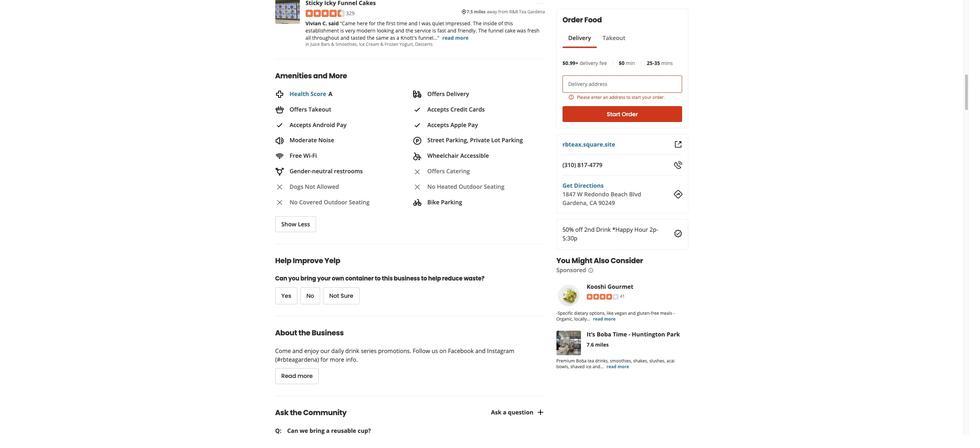 Task type: vqa. For each thing, say whether or not it's contained in the screenshot.
Free Wi-Fi
yes



Task type: locate. For each thing, give the bounding box(es) containing it.
24 checkmark v2 image down 24 order v2 image
[[413, 106, 422, 114]]

- right "time"
[[629, 331, 631, 339]]

24 wifi v2 image
[[275, 152, 284, 161]]

food
[[585, 15, 603, 25]]

1 horizontal spatial address
[[610, 94, 626, 100]]

desserts
[[415, 41, 433, 47]]

0 horizontal spatial ask
[[275, 408, 289, 418]]

1 vertical spatial seating
[[349, 198, 370, 206]]

options,
[[590, 311, 606, 317]]

no down dogs
[[290, 198, 298, 206]]

can inside ask the community element
[[287, 427, 298, 435]]

2 vertical spatial read more link
[[607, 364, 630, 370]]

read for kooshi gourmet
[[594, 317, 604, 323]]

1 vertical spatial parking
[[441, 198, 463, 206]]

0 horizontal spatial for
[[321, 356, 329, 364]]

"came
[[340, 20, 356, 27]]

"came here for the first time and i was quiet impressed. the inside of this establishment is very modern looking and the service is fast and friendly. the funnel cake was fresh all throughout and tasted the same as a knott's funnel…"
[[306, 20, 540, 41]]

1 vertical spatial not
[[330, 292, 339, 300]]

facebook
[[448, 347, 474, 355]]

bike parking
[[428, 198, 463, 206]]

& right "cream"
[[381, 41, 384, 47]]

address up enter
[[589, 81, 608, 88]]

2 vertical spatial no
[[307, 292, 314, 300]]

0 vertical spatial boba
[[597, 331, 612, 339]]

takeout inside tab list
[[603, 34, 626, 42]]

miles right 7.6
[[596, 342, 609, 349]]

and inside the '-specific dietary options, like vegan and gluten-free meals - organic, locally…'
[[629, 311, 636, 317]]

amenities and more
[[275, 71, 347, 81]]

1 vertical spatial your
[[317, 275, 331, 283]]

shakes,
[[634, 359, 649, 365]]

offers right 24 order v2 image
[[428, 90, 445, 98]]

looking
[[377, 27, 394, 34]]

c.
[[323, 20, 327, 27]]

24 parking v2 image
[[413, 137, 422, 145]]

tab list
[[563, 34, 632, 48]]

24 close v2 image down 24 gender neutral v2 image
[[275, 183, 284, 192]]

and right facebook
[[476, 347, 486, 355]]

0 vertical spatial read more
[[443, 34, 469, 41]]

1 vertical spatial can
[[287, 427, 298, 435]]

0 horizontal spatial read
[[443, 34, 454, 41]]

1 vertical spatial the
[[479, 27, 487, 34]]

apple
[[451, 121, 467, 129]]

accepts apple pay
[[428, 121, 478, 129]]

more right read
[[298, 373, 313, 381]]

0 vertical spatial read more link
[[443, 34, 469, 41]]

the up looking
[[377, 20, 385, 27]]

you
[[289, 275, 300, 283]]

the inside ask the community element
[[290, 408, 302, 418]]

& right the bars
[[331, 41, 335, 47]]

7.5 miles away from r&b tea gardena
[[467, 9, 545, 15]]

accepts credit cards
[[428, 105, 485, 113]]

0 vertical spatial not
[[305, 183, 316, 191]]

1 vertical spatial read more
[[594, 317, 616, 323]]

more down daily
[[330, 356, 345, 364]]

kooshi
[[587, 283, 607, 291]]

in juice bars & smoothies, ice cream & frozen yogurt, desserts
[[306, 41, 433, 47]]

bring right you
[[301, 275, 316, 283]]

can left you
[[275, 275, 287, 283]]

mins
[[662, 60, 674, 67]]

w
[[578, 191, 583, 199]]

sticky icky funnel cakes image
[[275, 0, 300, 24]]

0 vertical spatial can
[[275, 275, 287, 283]]

0 vertical spatial no
[[428, 183, 436, 191]]

24 checkmark v2 image for accepts apple pay
[[413, 121, 422, 130]]

delivery inside amenities and more element
[[447, 90, 469, 98]]

can for can you bring your own container to this business to help reduce waste?
[[275, 275, 287, 283]]

2 horizontal spatial to
[[627, 94, 631, 100]]

2 vertical spatial read more
[[607, 364, 630, 370]]

order.
[[653, 94, 666, 100]]

and right vegan
[[629, 311, 636, 317]]

offers for offers takeout
[[290, 105, 307, 113]]

1 vertical spatial order
[[622, 110, 639, 119]]

offers down wheelchair
[[428, 167, 445, 175]]

for inside "came here for the first time and i was quiet impressed. the inside of this establishment is very modern looking and the service is fast and friendly. the funnel cake was fresh all throughout and tasted the same as a knott's funnel…"
[[369, 20, 376, 27]]

not left sure
[[330, 292, 339, 300]]

cards
[[469, 105, 485, 113]]

parking down heated
[[441, 198, 463, 206]]

0 vertical spatial 24 close v2 image
[[413, 168, 422, 176]]

android
[[313, 121, 335, 129]]

24 checkmark v2 image up 24 sound on v2 image
[[275, 121, 284, 130]]

&
[[331, 41, 335, 47], [381, 41, 384, 47]]

no for no covered outdoor seating
[[290, 198, 298, 206]]

1 vertical spatial no
[[290, 198, 298, 206]]

0 horizontal spatial miles
[[474, 9, 486, 15]]

the down modern in the top left of the page
[[367, 34, 375, 41]]

read more right and…
[[607, 364, 630, 370]]

1 horizontal spatial your
[[643, 94, 652, 100]]

boba for premium
[[577, 359, 587, 365]]

a left reusable
[[326, 427, 330, 435]]

a left question
[[503, 409, 507, 417]]

0 horizontal spatial takeout
[[309, 105, 332, 113]]

1 horizontal spatial &
[[381, 41, 384, 47]]

0 horizontal spatial seating
[[349, 198, 370, 206]]

24 sound on v2 image
[[275, 137, 284, 145]]

help improve yelp
[[275, 256, 341, 266]]

parking right lot
[[502, 136, 523, 144]]

0 vertical spatial address
[[589, 81, 608, 88]]

noise
[[319, 136, 334, 144]]

1 horizontal spatial pay
[[468, 121, 478, 129]]

4779
[[590, 161, 603, 169]]

bring right we on the left of page
[[310, 427, 325, 435]]

read right and…
[[607, 364, 617, 370]]

2 vertical spatial a
[[326, 427, 330, 435]]

can inside help improve yelp element
[[275, 275, 287, 283]]

read
[[282, 373, 296, 381]]

delivery up credit
[[447, 90, 469, 98]]

ask up q: in the left of the page
[[275, 408, 289, 418]]

24 checkmark v2 image
[[413, 106, 422, 114], [275, 121, 284, 130], [413, 121, 422, 130]]

accepts down offers delivery
[[428, 105, 449, 113]]

read more down 'friendly.'
[[443, 34, 469, 41]]

read more link for it's boba time - huntington park
[[607, 364, 630, 370]]

on
[[440, 347, 447, 355]]

your right start
[[643, 94, 652, 100]]

read more link down 'friendly.'
[[443, 34, 469, 41]]

a
[[397, 34, 400, 41], [503, 409, 507, 417], [326, 427, 330, 435]]

24 close v2 image for offers
[[413, 168, 422, 176]]

0 vertical spatial offers
[[428, 90, 445, 98]]

for down our
[[321, 356, 329, 364]]

0 horizontal spatial your
[[317, 275, 331, 283]]

- down kooshi gourmet image
[[557, 311, 558, 317]]

bring inside ask the community element
[[310, 427, 325, 435]]

1 vertical spatial read more link
[[594, 317, 616, 323]]

Order delivery text field
[[563, 76, 683, 93]]

is left fast
[[433, 27, 436, 34]]

- right "meals"
[[674, 311, 676, 317]]

0 vertical spatial bring
[[301, 275, 316, 283]]

1 vertical spatial was
[[517, 27, 526, 34]]

outdoor down allowed
[[324, 198, 348, 206]]

offers for offers catering
[[428, 167, 445, 175]]

bring inside help improve yelp element
[[301, 275, 316, 283]]

0 vertical spatial parking
[[502, 136, 523, 144]]

24 close v2 image
[[413, 183, 422, 192]]

no right 24 close v2 image
[[428, 183, 436, 191]]

tab list containing delivery
[[563, 34, 632, 48]]

boba inside "it's boba time - huntington park 7.6 miles"
[[597, 331, 612, 339]]

yelp
[[325, 256, 341, 266]]

to left help
[[421, 275, 427, 283]]

an
[[604, 94, 609, 100]]

sure
[[341, 292, 354, 300]]

from
[[499, 9, 509, 15]]

not
[[305, 183, 316, 191], [330, 292, 339, 300]]

24 checkmark v2 image for accepts android pay
[[275, 121, 284, 130]]

0 horizontal spatial outdoor
[[324, 198, 348, 206]]

0 horizontal spatial this
[[382, 275, 393, 283]]

1 horizontal spatial boba
[[597, 331, 612, 339]]

delivery down "order food"
[[569, 34, 592, 42]]

2 vertical spatial 24 close v2 image
[[275, 199, 284, 207]]

read more
[[282, 373, 313, 381]]

same
[[376, 34, 389, 41]]

gender-neutral restrooms
[[290, 167, 363, 175]]

vivian
[[306, 20, 321, 27]]

2 pay from the left
[[468, 121, 478, 129]]

1 vertical spatial 24 close v2 image
[[275, 183, 284, 192]]

1 vertical spatial miles
[[596, 342, 609, 349]]

read more link right and…
[[607, 364, 630, 370]]

health score link
[[290, 90, 327, 98]]

5:30p
[[563, 235, 578, 243]]

offers
[[428, 90, 445, 98], [290, 105, 307, 113], [428, 167, 445, 175]]

it's
[[587, 331, 596, 339]]

catering
[[447, 167, 470, 175]]

0 horizontal spatial a
[[326, 427, 330, 435]]

rbteax.square.site link
[[563, 141, 616, 149]]

(310)
[[563, 161, 577, 169]]

friendly.
[[458, 27, 477, 34]]

a inside "came here for the first time and i was quiet impressed. the inside of this establishment is very modern looking and the service is fast and friendly. the funnel cake was fresh all throughout and tasted the same as a knott's funnel…"
[[397, 34, 400, 41]]

this inside help improve yelp element
[[382, 275, 393, 283]]

more inside come and enjoy our daily drink series promotions. follow us on facebook and instagram (#rbteagardena) for more info.
[[330, 356, 345, 364]]

ask the community element
[[264, 396, 557, 436]]

1 horizontal spatial order
[[622, 110, 639, 119]]

boba
[[597, 331, 612, 339], [577, 359, 587, 365]]

impressed.
[[446, 20, 472, 27]]

0 vertical spatial seating
[[484, 183, 505, 191]]

24 add v2 image
[[537, 409, 545, 417]]

was right cake on the top right of page
[[517, 27, 526, 34]]

24 bicycle v2 image
[[413, 199, 422, 207]]

vegan
[[615, 311, 628, 317]]

the inside about the business element
[[299, 328, 311, 338]]

miles right 7.5
[[474, 9, 486, 15]]

takeout inside amenities and more element
[[309, 105, 332, 113]]

show
[[282, 221, 297, 229]]

funnel…"
[[419, 34, 440, 41]]

0 vertical spatial delivery
[[569, 34, 592, 42]]

this up cake on the top right of page
[[505, 20, 513, 27]]

read for it's boba time - huntington park
[[607, 364, 617, 370]]

0 horizontal spatial boba
[[577, 359, 587, 365]]

1 horizontal spatial outdoor
[[459, 183, 483, 191]]

order
[[563, 15, 584, 25], [622, 110, 639, 119]]

accepts for accepts apple pay
[[428, 121, 449, 129]]

covered
[[299, 198, 322, 206]]

0 horizontal spatial pay
[[337, 121, 347, 129]]

gluten-
[[638, 311, 652, 317]]

read left like
[[594, 317, 604, 323]]

premium boba tea drinks, smoothies, shakes, slushes, acai bowls, shaved ice and…
[[557, 359, 675, 370]]

-
[[557, 311, 558, 317], [674, 311, 676, 317], [629, 331, 631, 339]]

seating
[[484, 183, 505, 191], [349, 198, 370, 206]]

1 horizontal spatial is
[[433, 27, 436, 34]]

dogs
[[290, 183, 304, 191]]

boba inside premium boba tea drinks, smoothies, shakes, slushes, acai bowls, shaved ice and…
[[577, 359, 587, 365]]

cake
[[505, 27, 516, 34]]

1 vertical spatial bring
[[310, 427, 325, 435]]

(#rbteagardena)
[[275, 356, 319, 364]]

16 exclamation v2 image
[[569, 94, 575, 100]]

0 horizontal spatial -
[[557, 311, 558, 317]]

juice
[[311, 41, 320, 47]]

offers down the "health"
[[290, 105, 307, 113]]

was right i
[[422, 20, 431, 27]]

not right dogs
[[305, 183, 316, 191]]

boba for it's
[[597, 331, 612, 339]]

1 horizontal spatial miles
[[596, 342, 609, 349]]

can left we on the left of page
[[287, 427, 298, 435]]

1 horizontal spatial no
[[307, 292, 314, 300]]

fee
[[600, 60, 608, 67]]

the up we on the left of page
[[290, 408, 302, 418]]

24 order v2 image
[[413, 90, 422, 99]]

1 vertical spatial a
[[503, 409, 507, 417]]

min
[[627, 60, 636, 67]]

24 medical v2 image
[[275, 90, 284, 99]]

moderate noise
[[290, 136, 334, 144]]

group containing yes
[[275, 288, 494, 305]]

ask for ask a question
[[491, 409, 502, 417]]

0 vertical spatial order
[[563, 15, 584, 25]]

2 vertical spatial offers
[[428, 167, 445, 175]]

24 checkmark v2 image up 24 parking v2 icon
[[413, 121, 422, 130]]

is left "very"
[[341, 27, 344, 34]]

1 & from the left
[[331, 41, 335, 47]]

order right the start
[[622, 110, 639, 119]]

accepts for accepts android pay
[[290, 121, 311, 129]]

outdoor for heated
[[459, 183, 483, 191]]

1 horizontal spatial ask
[[491, 409, 502, 417]]

1 horizontal spatial was
[[517, 27, 526, 34]]

for up modern in the top left of the page
[[369, 20, 376, 27]]

dietary
[[575, 311, 589, 317]]

series
[[361, 347, 377, 355]]

more left 'shakes,'
[[618, 364, 630, 370]]

your left own
[[317, 275, 331, 283]]

0 vertical spatial a
[[397, 34, 400, 41]]

no right yes
[[307, 292, 314, 300]]

24 close v2 image up show
[[275, 199, 284, 207]]

0 vertical spatial for
[[369, 20, 376, 27]]

pay right android
[[337, 121, 347, 129]]

accepts up "moderate"
[[290, 121, 311, 129]]

read more link for kooshi gourmet
[[594, 317, 616, 323]]

no covered outdoor seating
[[290, 198, 370, 206]]

this inside "came here for the first time and i was quiet impressed. the inside of this establishment is very modern looking and the service is fast and friendly. the funnel cake was fresh all throughout and tasted the same as a knott's funnel…"
[[505, 20, 513, 27]]

not inside amenities and more element
[[305, 183, 316, 191]]

community
[[303, 408, 347, 418]]

no inside button
[[307, 292, 314, 300]]

and down the 'impressed.'
[[448, 27, 457, 34]]

-specific dietary options, like vegan and gluten-free meals - organic, locally…
[[557, 311, 676, 323]]

0 horizontal spatial address
[[589, 81, 608, 88]]

boba left tea
[[577, 359, 587, 365]]

1 vertical spatial read
[[594, 317, 604, 323]]

meals
[[661, 311, 673, 317]]

boba right it's on the bottom right of the page
[[597, 331, 612, 339]]

can
[[275, 275, 287, 283], [287, 427, 298, 435]]

1 horizontal spatial a
[[397, 34, 400, 41]]

order left food
[[563, 15, 584, 25]]

rbteax.square.site
[[563, 141, 616, 149]]

0 vertical spatial outdoor
[[459, 183, 483, 191]]

1 vertical spatial for
[[321, 356, 329, 364]]

90249
[[599, 199, 616, 207]]

24 close v2 image for no
[[275, 199, 284, 207]]

0 horizontal spatial no
[[290, 198, 298, 206]]

score
[[311, 90, 327, 98]]

2 horizontal spatial a
[[503, 409, 507, 417]]

0 horizontal spatial is
[[341, 27, 344, 34]]

takeout up delivery tab panel at the top right
[[603, 34, 626, 42]]

read more up it's on the bottom right of the page
[[594, 317, 616, 323]]

help
[[275, 256, 292, 266]]

drink
[[346, 347, 360, 355]]

24 external link v2 image
[[674, 140, 683, 149]]

address right the 'an'
[[610, 94, 626, 100]]

pay for accepts android pay
[[337, 121, 347, 129]]

0 vertical spatial your
[[643, 94, 652, 100]]

this left business
[[382, 275, 393, 283]]

ask the community
[[275, 408, 347, 418]]

instagram
[[487, 347, 515, 355]]

the up 'friendly.'
[[473, 20, 482, 27]]

offers for offers delivery
[[428, 90, 445, 98]]

no for no heated outdoor seating
[[428, 183, 436, 191]]

to right the container
[[375, 275, 381, 283]]

delivery up please
[[569, 81, 588, 88]]

said
[[329, 20, 339, 27]]

0 vertical spatial takeout
[[603, 34, 626, 42]]

wi-
[[304, 152, 313, 160]]

help
[[428, 275, 441, 283]]

1 horizontal spatial seating
[[484, 183, 505, 191]]

2 vertical spatial read
[[607, 364, 617, 370]]

read down fast
[[443, 34, 454, 41]]

delivery inside tab list
[[569, 34, 592, 42]]

1 vertical spatial offers
[[290, 105, 307, 113]]

it's boba time - huntington park image
[[557, 331, 582, 356]]

time
[[614, 331, 628, 339]]

1 vertical spatial address
[[610, 94, 626, 100]]

1 horizontal spatial takeout
[[603, 34, 626, 42]]

2 horizontal spatial -
[[674, 311, 676, 317]]

takeout down score
[[309, 105, 332, 113]]

1 horizontal spatial -
[[629, 331, 631, 339]]

pay for accepts apple pay
[[468, 121, 478, 129]]

the down inside
[[479, 27, 487, 34]]

1 horizontal spatial not
[[330, 292, 339, 300]]

outdoor down catering
[[459, 183, 483, 191]]

1 vertical spatial outdoor
[[324, 198, 348, 206]]

tea
[[588, 359, 595, 365]]

accepts up street
[[428, 121, 449, 129]]

seating for no heated outdoor seating
[[484, 183, 505, 191]]

delivery for delivery
[[569, 34, 592, 42]]

pay right apple on the top of the page
[[468, 121, 478, 129]]

24 close v2 image up 24 close v2 image
[[413, 168, 422, 176]]

0 horizontal spatial was
[[422, 20, 431, 27]]

and down "very"
[[341, 34, 350, 41]]

1 horizontal spatial for
[[369, 20, 376, 27]]

0 horizontal spatial not
[[305, 183, 316, 191]]

0 horizontal spatial &
[[331, 41, 335, 47]]

1 horizontal spatial this
[[505, 20, 513, 27]]

2 vertical spatial delivery
[[447, 90, 469, 98]]

lot
[[492, 136, 501, 144]]

to left start
[[627, 94, 631, 100]]

group
[[275, 288, 494, 305]]

2 horizontal spatial no
[[428, 183, 436, 191]]

1 pay from the left
[[337, 121, 347, 129]]

1 vertical spatial takeout
[[309, 105, 332, 113]]

read more link up it's on the bottom right of the page
[[594, 317, 616, 323]]

24 phone v2 image
[[674, 161, 683, 170]]

the right about
[[299, 328, 311, 338]]

ask left question
[[491, 409, 502, 417]]

1 horizontal spatial read
[[594, 317, 604, 323]]

delivery tab panel
[[563, 48, 632, 51]]

premium
[[557, 359, 576, 365]]

24 close v2 image
[[413, 168, 422, 176], [275, 183, 284, 192], [275, 199, 284, 207]]

2 horizontal spatial read
[[607, 364, 617, 370]]

a right as
[[397, 34, 400, 41]]

0 horizontal spatial parking
[[441, 198, 463, 206]]

and up the (#rbteagardena)
[[293, 347, 303, 355]]



Task type: describe. For each thing, give the bounding box(es) containing it.
order inside button
[[622, 110, 639, 119]]

free
[[290, 152, 302, 160]]

0 horizontal spatial order
[[563, 15, 584, 25]]

fi
[[313, 152, 317, 160]]

delivery for delivery address
[[569, 81, 588, 88]]

24 close v2 image for dogs
[[275, 183, 284, 192]]

the up knott's
[[406, 27, 414, 34]]

25-
[[648, 60, 655, 67]]

daily
[[332, 347, 344, 355]]

24 check in v2 image
[[674, 230, 683, 238]]

accepts android pay
[[290, 121, 347, 129]]

reduce
[[442, 275, 463, 283]]

bring for your
[[301, 275, 316, 283]]

and down time
[[396, 27, 405, 34]]

1 is from the left
[[341, 27, 344, 34]]

2p-
[[650, 226, 659, 234]]

off
[[576, 226, 583, 234]]

2 & from the left
[[381, 41, 384, 47]]

of
[[499, 20, 504, 27]]

ice
[[359, 41, 365, 47]]

locally…
[[575, 317, 591, 323]]

24 more v2 image
[[537, 0, 545, 8]]

accepts for accepts credit cards
[[428, 105, 449, 113]]

kooshi gourmet image
[[557, 284, 582, 308]]

0 vertical spatial read
[[443, 34, 454, 41]]

seating for no covered outdoor seating
[[349, 198, 370, 206]]

more down 'friendly.'
[[456, 34, 469, 41]]

come
[[275, 347, 291, 355]]

throughout
[[312, 34, 339, 41]]

bike
[[428, 198, 440, 206]]

drink
[[597, 226, 611, 234]]

24 shopping v2 image
[[275, 106, 284, 114]]

ask for ask the community
[[275, 408, 289, 418]]

inside
[[483, 20, 497, 27]]

your inside help improve yelp element
[[317, 275, 331, 283]]

1 horizontal spatial to
[[421, 275, 427, 283]]

ask a question link
[[491, 409, 545, 417]]

24 gender neutral v2 image
[[275, 168, 284, 176]]

$0.99+
[[563, 60, 579, 67]]

reusable
[[331, 427, 356, 435]]

very
[[346, 27, 356, 34]]

follow
[[413, 347, 431, 355]]

your inside error "alert"
[[643, 94, 652, 100]]

it's boba time - huntington park link
[[587, 331, 681, 339]]

0 vertical spatial the
[[473, 20, 482, 27]]

establishment
[[306, 27, 339, 34]]

you
[[557, 256, 571, 266]]

can for can we bring a reusable cup?
[[287, 427, 298, 435]]

help improve yelp element
[[264, 244, 545, 305]]

more up "time"
[[605, 317, 616, 323]]

to inside error "alert"
[[627, 94, 631, 100]]

yogurt,
[[400, 41, 414, 47]]

and left more
[[313, 71, 328, 81]]

street parking, private lot parking
[[428, 136, 523, 144]]

bring for a
[[310, 427, 325, 435]]

bowls,
[[557, 364, 570, 370]]

50% off 2nd drink *happy hour 2p- 5:30p
[[563, 226, 659, 243]]

$0
[[619, 60, 625, 67]]

health score a
[[290, 90, 333, 98]]

vivian c. said
[[306, 20, 339, 27]]

for inside come and enjoy our daily drink series promotions. follow us on facebook and instagram (#rbteagardena) for more info.
[[321, 356, 329, 364]]

kooshi gourmet link
[[587, 283, 634, 291]]

about the business element
[[264, 316, 545, 385]]

frozen
[[385, 41, 399, 47]]

neutral
[[312, 167, 333, 175]]

not sure
[[330, 292, 354, 300]]

outdoor for covered
[[324, 198, 348, 206]]

- inside "it's boba time - huntington park 7.6 miles"
[[629, 331, 631, 339]]

817-
[[578, 161, 590, 169]]

enter
[[592, 94, 603, 100]]

knott's
[[401, 34, 417, 41]]

address inside error "alert"
[[610, 94, 626, 100]]

miles inside "it's boba time - huntington park 7.6 miles"
[[596, 342, 609, 349]]

dogs not allowed
[[290, 183, 339, 191]]

away
[[487, 9, 498, 15]]

error alert
[[569, 94, 666, 101]]

4 star rating image
[[587, 294, 619, 300]]

offers takeout
[[290, 105, 332, 113]]

more inside button
[[298, 373, 313, 381]]

health
[[290, 90, 309, 98]]

in
[[306, 41, 310, 47]]

improve
[[293, 256, 323, 266]]

question
[[508, 409, 534, 417]]

please
[[578, 94, 591, 100]]

and left i
[[409, 20, 418, 27]]

gardena
[[528, 9, 545, 15]]

time
[[397, 20, 408, 27]]

16 info v2 image
[[588, 268, 594, 274]]

not inside button
[[330, 292, 339, 300]]

directions
[[575, 182, 604, 190]]

delivery
[[580, 60, 599, 67]]

16 marker v2 image
[[461, 9, 467, 15]]

like
[[607, 311, 614, 317]]

group inside help improve yelp element
[[275, 288, 494, 305]]

no for no
[[307, 292, 314, 300]]

read more for it's boba time - huntington park
[[607, 364, 630, 370]]

24 wheelchair v2 image
[[413, 152, 422, 161]]

and…
[[593, 364, 604, 370]]

kooshi gourmet
[[587, 283, 634, 291]]

2nd
[[585, 226, 595, 234]]

25-35 mins
[[648, 60, 674, 67]]

about
[[275, 328, 297, 338]]

blvd
[[630, 191, 642, 199]]

4.5 star rating image
[[306, 10, 345, 17]]

start
[[607, 110, 621, 119]]

we
[[300, 427, 308, 435]]

not sure button
[[323, 288, 360, 305]]

huntington
[[633, 331, 666, 339]]

amenities and more element
[[264, 59, 551, 232]]

offers delivery
[[428, 90, 469, 98]]

0 vertical spatial miles
[[474, 9, 486, 15]]

$0 min
[[619, 60, 636, 67]]

2 is from the left
[[433, 27, 436, 34]]

smoothies,
[[611, 359, 633, 365]]

come and enjoy our daily drink series promotions. follow us on facebook and instagram (#rbteagardena) for more info.
[[275, 347, 515, 364]]

can we bring a reusable cup?
[[287, 427, 371, 435]]

credit
[[451, 105, 468, 113]]

start order button
[[563, 106, 683, 122]]

0 vertical spatial was
[[422, 20, 431, 27]]

24 directions v2 image
[[674, 190, 683, 199]]

24 checkmark v2 image for accepts credit cards
[[413, 106, 422, 114]]

start
[[632, 94, 642, 100]]

slushes,
[[650, 359, 666, 365]]

read more for kooshi gourmet
[[594, 317, 616, 323]]

0 horizontal spatial to
[[375, 275, 381, 283]]

1 horizontal spatial parking
[[502, 136, 523, 144]]

329
[[346, 10, 355, 17]]

funnel
[[489, 27, 504, 34]]



